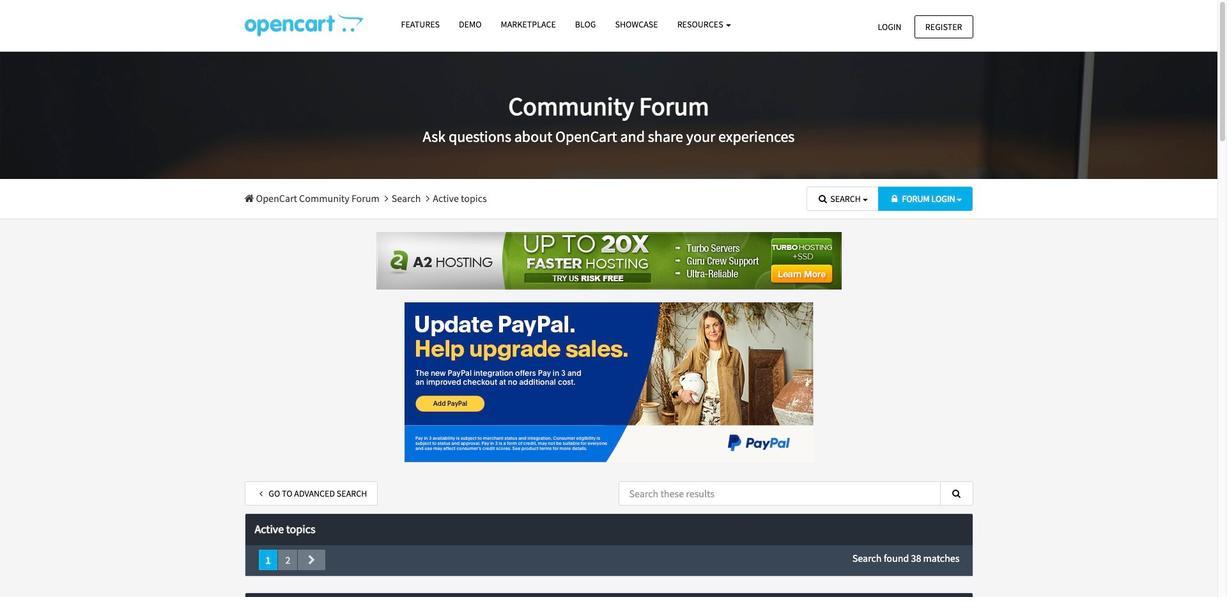 Task type: locate. For each thing, give the bounding box(es) containing it.
search image
[[951, 489, 963, 498]]

chevron right image
[[305, 555, 318, 565]]

Search these results search field
[[619, 481, 941, 506]]

None search field
[[619, 481, 974, 506]]

search image
[[818, 194, 829, 203]]



Task type: describe. For each thing, give the bounding box(es) containing it.
advanced search image
[[255, 489, 267, 498]]

home image
[[245, 193, 254, 203]]

a2 hosting image
[[376, 232, 842, 289]]

paypal payment gateway image
[[404, 302, 814, 462]]

lock image
[[889, 194, 901, 203]]



Task type: vqa. For each thing, say whether or not it's contained in the screenshot.
"OSWorX" to the right
no



